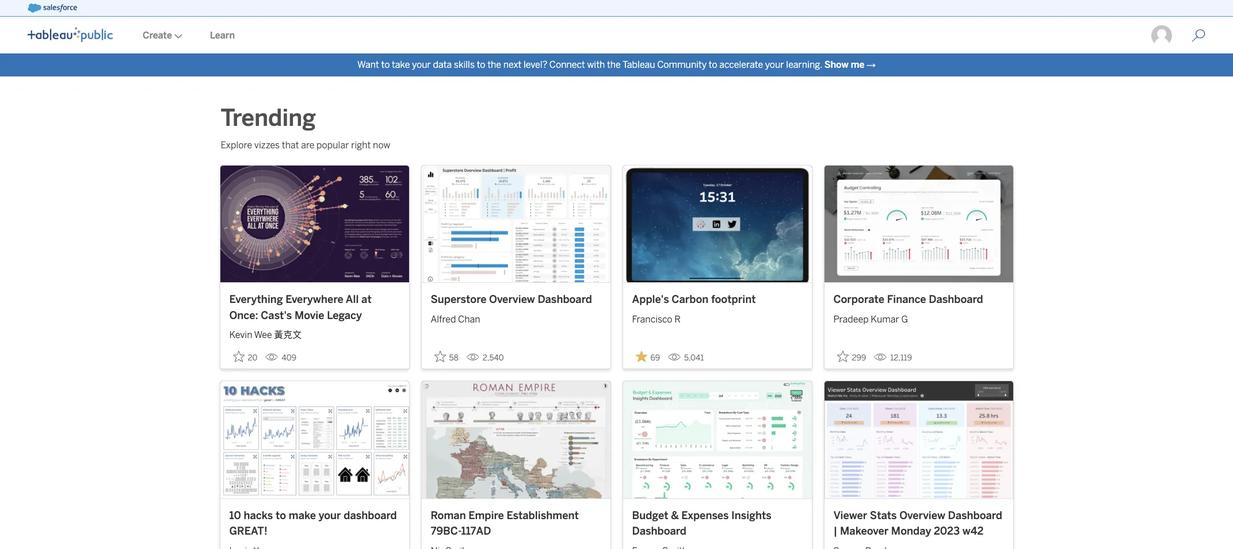 Task type: locate. For each thing, give the bounding box(es) containing it.
to left make
[[276, 510, 286, 522]]

all
[[346, 294, 359, 306]]

learn link
[[196, 18, 249, 54]]

movie
[[295, 310, 324, 322]]

tableau
[[623, 59, 655, 70]]

kevin wee 黃克文 link
[[229, 324, 400, 343]]

everything everywhere all at once: cast's movie legacy
[[229, 294, 372, 322]]

roman empire establishment 79bc-117ad link
[[431, 509, 601, 540]]

cast's
[[261, 310, 292, 322]]

Add Favorite button
[[431, 348, 462, 367]]

Remove Favorite button
[[632, 348, 664, 367]]

0 horizontal spatial overview
[[489, 294, 535, 306]]

roman
[[431, 510, 466, 522]]

12,119 views element
[[870, 349, 917, 368]]

stats
[[870, 510, 897, 522]]

the
[[488, 59, 501, 70], [607, 59, 621, 70]]

roman empire establishment 79bc-117ad
[[431, 510, 579, 538]]

budget & expenses insights dashboard
[[632, 510, 772, 538]]

footprint
[[711, 294, 756, 306]]

show
[[825, 59, 849, 70]]

viewer stats overview dashboard | makeover monday 2023 w42 link
[[834, 509, 1004, 540]]

dashboard up the w42
[[948, 510, 1003, 522]]

to
[[381, 59, 390, 70], [477, 59, 486, 70], [709, 59, 717, 70], [276, 510, 286, 522]]

establishment
[[507, 510, 579, 522]]

the left next
[[488, 59, 501, 70]]

terry.turtle image
[[1151, 24, 1174, 47]]

0 horizontal spatial your
[[319, 510, 341, 522]]

r
[[675, 314, 681, 325]]

budget
[[632, 510, 669, 522]]

workbook thumbnail image
[[220, 166, 409, 283], [422, 166, 610, 283], [623, 166, 812, 283], [824, 166, 1013, 283], [220, 382, 409, 499], [422, 382, 610, 499], [623, 382, 812, 499], [824, 382, 1013, 499]]

finance
[[887, 294, 926, 306]]

explore vizzes that are popular right now
[[221, 140, 390, 151]]

salesforce logo image
[[28, 3, 77, 13]]

1 horizontal spatial overview
[[900, 510, 946, 522]]

take
[[392, 59, 410, 70]]

expenses
[[682, 510, 729, 522]]

accelerate
[[720, 59, 763, 70]]

insights
[[732, 510, 772, 522]]

right
[[351, 140, 371, 151]]

your inside the 10 hacks to make your dashboard great!
[[319, 510, 341, 522]]

dashboard
[[344, 510, 397, 522]]

dashboard inside budget & expenses insights dashboard
[[632, 526, 687, 538]]

apple's carbon footprint
[[632, 294, 756, 306]]

to right 'skills'
[[477, 59, 486, 70]]

409
[[282, 354, 296, 363]]

logo image
[[28, 27, 113, 42]]

viewer stats overview dashboard | makeover monday 2023 w42
[[834, 510, 1003, 538]]

your
[[412, 59, 431, 70], [765, 59, 784, 70], [319, 510, 341, 522]]

1 the from the left
[[488, 59, 501, 70]]

alfred chan
[[431, 314, 480, 325]]

apple's
[[632, 294, 669, 306]]

empire
[[469, 510, 504, 522]]

legacy
[[327, 310, 362, 322]]

0 vertical spatial overview
[[489, 294, 535, 306]]

overview up the monday
[[900, 510, 946, 522]]

everything everywhere all at once: cast's movie legacy link
[[229, 293, 400, 324]]

with
[[587, 59, 605, 70]]

0 horizontal spatial the
[[488, 59, 501, 70]]

francisco r link
[[632, 308, 803, 327]]

Add Favorite button
[[229, 348, 261, 367]]

dashboard down budget
[[632, 526, 687, 538]]

your right make
[[319, 510, 341, 522]]

that
[[282, 140, 299, 151]]

overview up the "alfred chan" "link"
[[489, 294, 535, 306]]

your right 'take'
[[412, 59, 431, 70]]

to left accelerate
[[709, 59, 717, 70]]

overview inside superstore overview dashboard link
[[489, 294, 535, 306]]

level?
[[524, 59, 547, 70]]

want
[[357, 59, 379, 70]]

2 the from the left
[[607, 59, 621, 70]]

5,041 views element
[[664, 349, 709, 368]]

at
[[361, 294, 372, 306]]

1 horizontal spatial the
[[607, 59, 621, 70]]

黃克文
[[274, 330, 302, 341]]

dashboard up the "alfred chan" "link"
[[538, 294, 592, 306]]

1 horizontal spatial your
[[412, 59, 431, 70]]

your left learning.
[[765, 59, 784, 70]]

dashboard
[[538, 294, 592, 306], [929, 294, 983, 306], [948, 510, 1003, 522], [632, 526, 687, 538]]

g
[[902, 314, 908, 325]]

alfred chan link
[[431, 308, 601, 327]]

kevin
[[229, 330, 252, 341]]

2 horizontal spatial your
[[765, 59, 784, 70]]

data
[[433, 59, 452, 70]]

|
[[834, 526, 838, 538]]

next
[[503, 59, 522, 70]]

overview
[[489, 294, 535, 306], [900, 510, 946, 522]]

409 views element
[[261, 349, 301, 368]]

1 vertical spatial overview
[[900, 510, 946, 522]]

the right with
[[607, 59, 621, 70]]

me
[[851, 59, 865, 70]]



Task type: vqa. For each thing, say whether or not it's contained in the screenshot.


Task type: describe. For each thing, give the bounding box(es) containing it.
kumar
[[871, 314, 900, 325]]

12,119
[[891, 354, 912, 363]]

everything
[[229, 294, 283, 306]]

community
[[657, 59, 707, 70]]

corporate finance dashboard link
[[834, 293, 1004, 308]]

pradeep kumar g link
[[834, 308, 1004, 327]]

alfred
[[431, 314, 456, 325]]

117ad
[[461, 526, 491, 538]]

→
[[867, 59, 876, 70]]

2,540
[[483, 354, 504, 363]]

francisco r
[[632, 314, 681, 325]]

69
[[651, 354, 660, 363]]

5,041
[[684, 354, 704, 363]]

kevin wee 黃克文
[[229, 330, 302, 341]]

58
[[449, 354, 459, 363]]

299
[[852, 354, 866, 363]]

budget & expenses insights dashboard link
[[632, 509, 803, 540]]

create
[[143, 30, 172, 41]]

10 hacks to make your dashboard great! link
[[229, 509, 400, 540]]

show me link
[[825, 59, 865, 70]]

overview inside viewer stats overview dashboard | makeover monday 2023 w42
[[900, 510, 946, 522]]

pradeep
[[834, 314, 869, 325]]

20
[[248, 354, 257, 363]]

w42
[[963, 526, 984, 538]]

now
[[373, 140, 390, 151]]

learning.
[[786, 59, 822, 70]]

make
[[289, 510, 316, 522]]

dashboard up pradeep kumar g link
[[929, 294, 983, 306]]

dashboard inside viewer stats overview dashboard | makeover monday 2023 w42
[[948, 510, 1003, 522]]

apple's carbon footprint link
[[632, 293, 803, 308]]

are
[[301, 140, 315, 151]]

10 hacks to make your dashboard great!
[[229, 510, 397, 538]]

Add Favorite button
[[834, 348, 870, 367]]

pradeep kumar g
[[834, 314, 908, 325]]

learn
[[210, 30, 235, 41]]

popular
[[317, 140, 349, 151]]

everywhere
[[286, 294, 343, 306]]

want to take your data skills to the next level? connect with the tableau community to accelerate your learning. show me →
[[357, 59, 876, 70]]

corporate
[[834, 294, 885, 306]]

create button
[[129, 18, 196, 54]]

vizzes
[[254, 140, 280, 151]]

&
[[671, 510, 679, 522]]

francisco
[[632, 314, 673, 325]]

2,540 views element
[[462, 349, 509, 368]]

go to search image
[[1178, 29, 1220, 43]]

10
[[229, 510, 241, 522]]

trending
[[221, 104, 316, 132]]

2023
[[934, 526, 960, 538]]

carbon
[[672, 294, 709, 306]]

connect
[[550, 59, 585, 70]]

wee
[[254, 330, 272, 341]]

superstore overview dashboard link
[[431, 293, 601, 308]]

once:
[[229, 310, 258, 322]]

to left 'take'
[[381, 59, 390, 70]]

corporate finance dashboard
[[834, 294, 983, 306]]

explore
[[221, 140, 252, 151]]

superstore overview dashboard
[[431, 294, 592, 306]]

skills
[[454, 59, 475, 70]]

79bc-
[[431, 526, 461, 538]]

makeover
[[840, 526, 889, 538]]

hacks
[[244, 510, 273, 522]]

superstore
[[431, 294, 487, 306]]

to inside the 10 hacks to make your dashboard great!
[[276, 510, 286, 522]]

chan
[[458, 314, 480, 325]]

monday
[[891, 526, 931, 538]]

great!
[[229, 526, 268, 538]]



